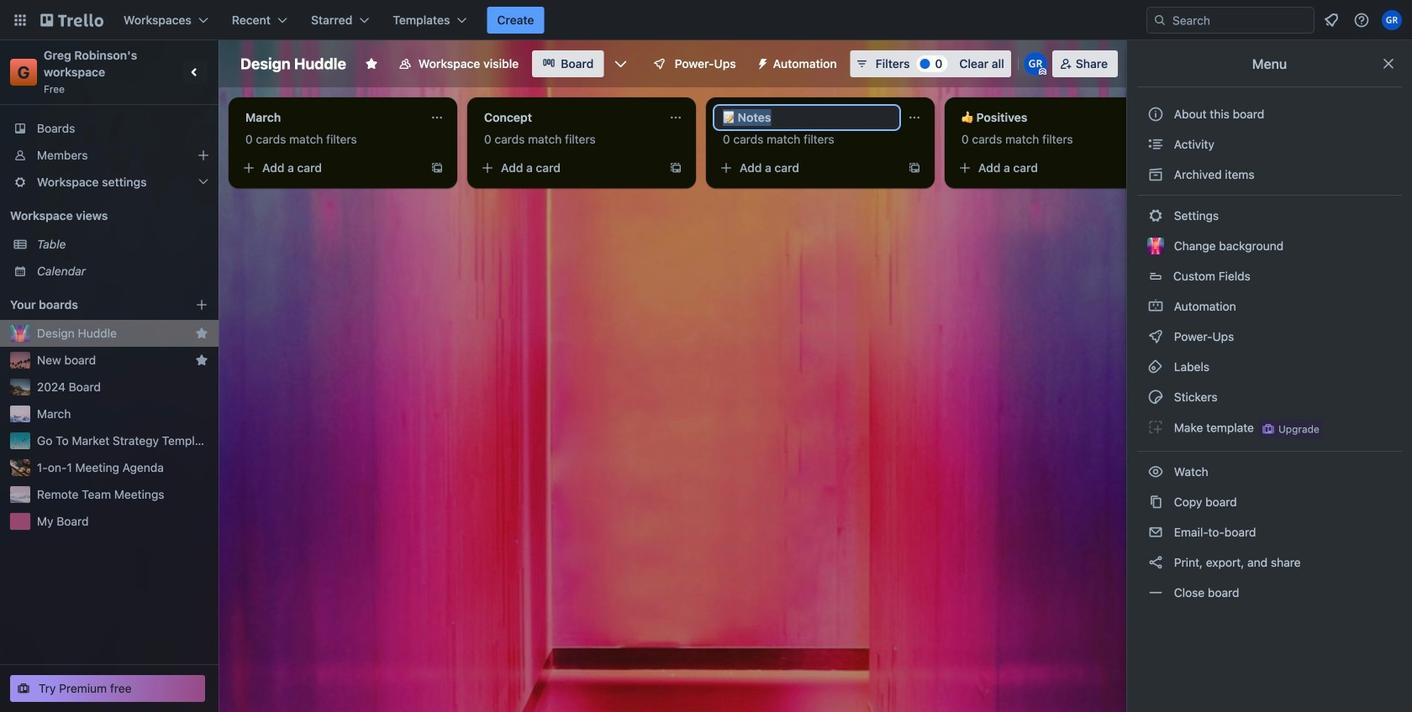 Task type: describe. For each thing, give the bounding box(es) containing it.
4 sm image from the top
[[1147, 329, 1164, 345]]

📝 Notes text field
[[713, 104, 901, 131]]

2 create from template… image from the left
[[908, 161, 921, 175]]

greg robinson (gregrobinson96) image
[[1024, 52, 1047, 76]]

star or unstar board image
[[365, 57, 378, 71]]

this member is an admin of this board. image
[[1039, 68, 1046, 76]]

1 sm image from the top
[[1147, 166, 1164, 183]]

your boards with 8 items element
[[10, 295, 170, 315]]

Board name text field
[[232, 50, 355, 77]]

1 create from template… image from the left
[[669, 161, 683, 175]]

create from template… image
[[430, 161, 444, 175]]



Task type: vqa. For each thing, say whether or not it's contained in the screenshot.
option
no



Task type: locate. For each thing, give the bounding box(es) containing it.
0 horizontal spatial create from template… image
[[669, 161, 683, 175]]

0 notifications image
[[1321, 10, 1341, 30]]

2 starred icon image from the top
[[195, 354, 208, 367]]

3 sm image from the top
[[1147, 298, 1164, 315]]

2 sm image from the top
[[1147, 208, 1164, 224]]

0 vertical spatial starred icon image
[[195, 327, 208, 340]]

7 sm image from the top
[[1147, 585, 1164, 602]]

starred icon image
[[195, 327, 208, 340], [195, 354, 208, 367]]

create from template… image
[[669, 161, 683, 175], [908, 161, 921, 175]]

1 vertical spatial starred icon image
[[195, 354, 208, 367]]

back to home image
[[40, 7, 103, 34]]

sm image
[[1147, 166, 1164, 183], [1147, 208, 1164, 224], [1147, 298, 1164, 315], [1147, 329, 1164, 345], [1147, 494, 1164, 511], [1147, 524, 1164, 541], [1147, 585, 1164, 602]]

6 sm image from the top
[[1147, 524, 1164, 541]]

primary element
[[0, 0, 1412, 40]]

1 horizontal spatial create from template… image
[[908, 161, 921, 175]]

greg robinson (gregrobinson96) image
[[1382, 10, 1402, 30]]

5 sm image from the top
[[1147, 494, 1164, 511]]

add board image
[[195, 298, 208, 312]]

sm image
[[750, 50, 773, 74], [1147, 136, 1164, 153], [1147, 359, 1164, 376], [1147, 389, 1164, 406], [1147, 419, 1164, 436], [1147, 464, 1164, 481], [1147, 555, 1164, 572]]

Search field
[[1167, 8, 1314, 32]]

None text field
[[235, 104, 424, 131]]

customize views image
[[612, 55, 629, 72]]

search image
[[1153, 13, 1167, 27]]

1 starred icon image from the top
[[195, 327, 208, 340]]

open information menu image
[[1353, 12, 1370, 29]]

None text field
[[474, 104, 662, 131], [951, 104, 1140, 131], [474, 104, 662, 131], [951, 104, 1140, 131]]

workspace navigation collapse icon image
[[183, 61, 207, 84]]



